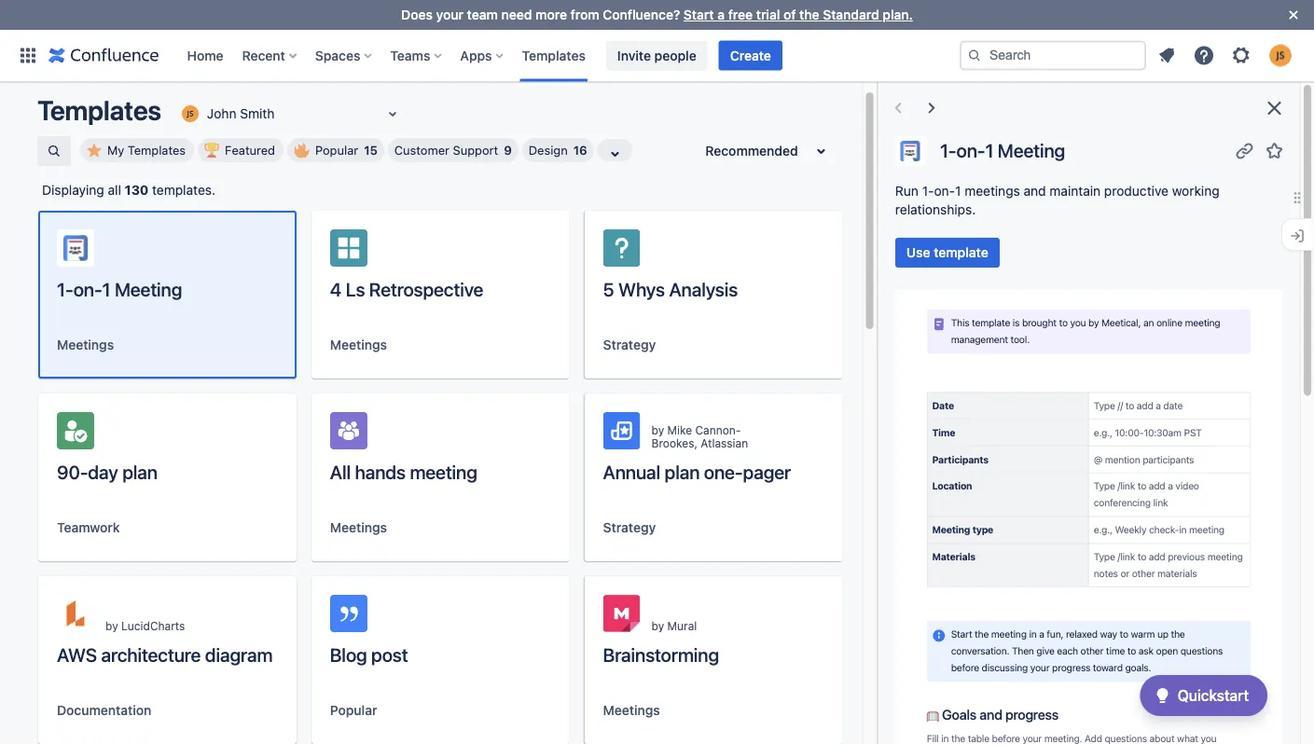 Task type: describe. For each thing, give the bounding box(es) containing it.
recommended button
[[694, 136, 844, 166]]

search image
[[967, 48, 982, 63]]

invite people
[[617, 48, 697, 63]]

130
[[125, 182, 149, 198]]

analysis
[[669, 278, 738, 300]]

maintain
[[1049, 183, 1101, 199]]

2 horizontal spatial 1
[[985, 139, 993, 161]]

run
[[895, 183, 918, 199]]

featured button
[[198, 138, 284, 162]]

invite people button
[[606, 41, 708, 70]]

free
[[728, 7, 753, 22]]

use template
[[906, 245, 988, 260]]

does
[[401, 7, 433, 22]]

customer support 9
[[395, 143, 512, 157]]

15
[[364, 143, 378, 157]]

meetings for hands
[[330, 520, 387, 535]]

by for architecture
[[105, 619, 118, 633]]

customer
[[395, 143, 450, 157]]

notification icon image
[[1156, 44, 1178, 67]]

5 whys analysis
[[603, 278, 738, 300]]

of
[[784, 7, 796, 22]]

home link
[[181, 41, 229, 70]]

share link image
[[1233, 139, 1256, 162]]

meetings button for hands
[[330, 519, 387, 537]]

invite
[[617, 48, 651, 63]]

my templates
[[107, 143, 186, 157]]

teams button
[[385, 41, 449, 70]]

displaying
[[42, 182, 104, 198]]

on- inside run 1-on-1 meetings and maintain productive working relationships.
[[934, 183, 955, 199]]

open image
[[381, 103, 404, 125]]

1 vertical spatial templates
[[37, 94, 161, 126]]

settings icon image
[[1230, 44, 1253, 67]]

relationships.
[[895, 202, 976, 217]]

john
[[207, 106, 237, 121]]

standard
[[823, 7, 879, 22]]

does your team need more from confluence? start a free trial of the standard plan.
[[401, 7, 913, 22]]

trial
[[756, 7, 780, 22]]

plan.
[[883, 7, 913, 22]]

john smith
[[207, 106, 275, 121]]

quickstart
[[1178, 687, 1249, 705]]

meetings button for on-
[[57, 336, 114, 354]]

meeting
[[410, 461, 477, 483]]

apps button
[[455, 41, 511, 70]]

hands
[[355, 461, 406, 483]]

from
[[571, 7, 600, 22]]

brainstorming
[[603, 644, 719, 666]]

smith
[[240, 106, 275, 121]]

1 vertical spatial popular
[[330, 703, 377, 718]]

1 horizontal spatial meeting
[[998, 139, 1065, 161]]

by for plan
[[652, 424, 664, 437]]

meetings for on-
[[57, 337, 114, 353]]

all
[[330, 461, 351, 483]]

quickstart button
[[1141, 675, 1268, 716]]

documentation
[[57, 703, 151, 718]]

documentation button
[[57, 702, 151, 720]]

template
[[934, 245, 988, 260]]

0 vertical spatial close image
[[1283, 4, 1305, 26]]

one-
[[704, 461, 743, 483]]

diagram
[[205, 644, 273, 666]]

1 horizontal spatial 1-on-1 meeting
[[940, 139, 1065, 161]]

create link
[[719, 41, 783, 70]]

teams
[[390, 48, 430, 63]]

templates link
[[516, 41, 591, 70]]

use template button
[[895, 238, 999, 268]]

help icon image
[[1193, 44, 1216, 67]]

a
[[718, 7, 725, 22]]

strategy for 5
[[603, 337, 656, 353]]

productive
[[1104, 183, 1168, 199]]

support
[[453, 143, 498, 157]]

working
[[1172, 183, 1219, 199]]

my templates button
[[80, 138, 194, 162]]

blog post
[[330, 644, 408, 666]]

atlassian
[[701, 437, 748, 450]]

home
[[187, 48, 224, 63]]

4
[[330, 278, 342, 300]]

popular button
[[330, 702, 377, 720]]

Search field
[[960, 41, 1147, 70]]

templates.
[[152, 182, 216, 198]]

90-
[[57, 461, 88, 483]]

mike
[[668, 424, 692, 437]]

displaying all 130 templates.
[[42, 182, 216, 198]]

1 plan from the left
[[122, 461, 157, 483]]



Task type: locate. For each thing, give the bounding box(es) containing it.
recent button
[[237, 41, 304, 70]]

strategy
[[603, 337, 656, 353], [603, 520, 656, 535]]

global element
[[11, 29, 960, 82]]

and
[[1023, 183, 1046, 199]]

more
[[536, 7, 567, 22]]

2 vertical spatial templates
[[128, 143, 186, 157]]

by mike cannon- brookes, atlassian
[[652, 424, 748, 450]]

annual plan one-pager
[[603, 461, 791, 483]]

check image
[[1152, 685, 1174, 707]]

aws
[[57, 644, 97, 666]]

meeting
[[998, 139, 1065, 161], [115, 278, 182, 300]]

whys
[[619, 278, 665, 300]]

0 vertical spatial strategy button
[[603, 336, 656, 354]]

popular down blog
[[330, 703, 377, 718]]

spaces
[[315, 48, 360, 63]]

by mural
[[652, 619, 697, 633]]

0 vertical spatial 1
[[985, 139, 993, 161]]

5
[[603, 278, 614, 300]]

0 vertical spatial 1-
[[940, 139, 956, 161]]

4 ls retrospective
[[330, 278, 483, 300]]

2 strategy from the top
[[603, 520, 656, 535]]

all hands meeting
[[330, 461, 477, 483]]

1 vertical spatial strategy
[[603, 520, 656, 535]]

2 horizontal spatial on-
[[956, 139, 985, 161]]

strategy button
[[603, 336, 656, 354], [603, 519, 656, 537]]

0 horizontal spatial on-
[[73, 278, 102, 300]]

1 vertical spatial meeting
[[115, 278, 182, 300]]

more categories image
[[604, 143, 627, 165]]

None text field
[[179, 104, 183, 123]]

by inside the by mike cannon- brookes, atlassian
[[652, 424, 664, 437]]

1 horizontal spatial 1
[[955, 183, 961, 199]]

appswitcher icon image
[[17, 44, 39, 67]]

1 inside run 1-on-1 meetings and maintain productive working relationships.
[[955, 183, 961, 199]]

meetings
[[57, 337, 114, 353], [330, 337, 387, 353], [330, 520, 387, 535], [603, 703, 660, 718]]

teamwork button
[[57, 519, 120, 537]]

0 horizontal spatial 1-on-1 meeting
[[57, 278, 182, 300]]

0 vertical spatial 1-on-1 meeting
[[940, 139, 1065, 161]]

templates right the my
[[128, 143, 186, 157]]

confluence image
[[49, 44, 159, 67], [49, 44, 159, 67]]

create
[[730, 48, 771, 63]]

team
[[467, 7, 498, 22]]

1 strategy button from the top
[[603, 336, 656, 354]]

lucidcharts
[[121, 619, 185, 633]]

1 vertical spatial on-
[[934, 183, 955, 199]]

start
[[684, 7, 714, 22]]

1 vertical spatial strategy button
[[603, 519, 656, 537]]

start a free trial of the standard plan. link
[[684, 7, 913, 22]]

2 strategy button from the top
[[603, 519, 656, 537]]

strategy down annual
[[603, 520, 656, 535]]

by lucidcharts
[[105, 619, 185, 633]]

use
[[906, 245, 930, 260]]

0 vertical spatial templates
[[522, 48, 586, 63]]

1 horizontal spatial on-
[[934, 183, 955, 199]]

plan down brookes,
[[665, 461, 700, 483]]

by
[[652, 424, 664, 437], [105, 619, 118, 633], [652, 619, 664, 633]]

0 vertical spatial strategy
[[603, 337, 656, 353]]

apps
[[460, 48, 492, 63]]

templates
[[522, 48, 586, 63], [37, 94, 161, 126], [128, 143, 186, 157]]

strategy button for annual
[[603, 519, 656, 537]]

2 vertical spatial 1-
[[57, 278, 73, 300]]

templates down the more
[[522, 48, 586, 63]]

meetings button for ls
[[330, 336, 387, 354]]

16
[[573, 143, 587, 157]]

0 vertical spatial on-
[[956, 139, 985, 161]]

by left the mural
[[652, 619, 664, 633]]

0 horizontal spatial 1
[[102, 278, 110, 300]]

9
[[504, 143, 512, 157]]

2 vertical spatial 1
[[102, 278, 110, 300]]

close image up star 1-on-1 meeting "image"
[[1263, 97, 1286, 119]]

strategy button for 5
[[603, 336, 656, 354]]

spaces button
[[310, 41, 379, 70]]

pager
[[743, 461, 791, 483]]

post
[[371, 644, 408, 666]]

templates inside button
[[128, 143, 186, 157]]

aws architecture diagram
[[57, 644, 273, 666]]

confluence?
[[603, 7, 680, 22]]

recent
[[242, 48, 285, 63]]

design 16
[[529, 143, 587, 157]]

0 vertical spatial popular
[[315, 143, 358, 157]]

strategy button down annual
[[603, 519, 656, 537]]

1 vertical spatial close image
[[1263, 97, 1286, 119]]

0 horizontal spatial meeting
[[115, 278, 182, 300]]

1 vertical spatial 1-
[[922, 183, 934, 199]]

90-day plan
[[57, 461, 157, 483]]

1 vertical spatial 1
[[955, 183, 961, 199]]

2 vertical spatial on-
[[73, 278, 102, 300]]

banner containing home
[[0, 29, 1314, 82]]

ls
[[346, 278, 365, 300]]

1 strategy from the top
[[603, 337, 656, 353]]

close image up the your profile and preferences image
[[1283, 4, 1305, 26]]

2 plan from the left
[[665, 461, 700, 483]]

by left mike on the bottom of the page
[[652, 424, 664, 437]]

need
[[501, 7, 532, 22]]

your profile and preferences image
[[1270, 44, 1292, 67]]

1-
[[940, 139, 956, 161], [922, 183, 934, 199], [57, 278, 73, 300]]

strategy for annual
[[603, 520, 656, 535]]

banner
[[0, 29, 1314, 82]]

1- inside run 1-on-1 meetings and maintain productive working relationships.
[[922, 183, 934, 199]]

recommended
[[706, 143, 798, 159]]

on-
[[956, 139, 985, 161], [934, 183, 955, 199], [73, 278, 102, 300]]

meetings
[[964, 183, 1020, 199]]

strategy button down the whys
[[603, 336, 656, 354]]

0 horizontal spatial plan
[[122, 461, 157, 483]]

previous template image
[[887, 97, 909, 119]]

my
[[107, 143, 124, 157]]

1 vertical spatial 1-on-1 meeting
[[57, 278, 182, 300]]

strategy down the whys
[[603, 337, 656, 353]]

open search bar image
[[47, 144, 62, 159]]

close image
[[1283, 4, 1305, 26], [1263, 97, 1286, 119]]

architecture
[[101, 644, 201, 666]]

templates inside 'global' element
[[522, 48, 586, 63]]

brookes,
[[652, 437, 698, 450]]

featured
[[225, 143, 275, 157]]

your
[[436, 7, 464, 22]]

templates up the my
[[37, 94, 161, 126]]

next template image
[[920, 97, 943, 119]]

0 vertical spatial meeting
[[998, 139, 1065, 161]]

2 horizontal spatial 1-
[[940, 139, 956, 161]]

run 1-on-1 meetings and maintain productive working relationships.
[[895, 183, 1219, 217]]

star 1-on-1 meeting image
[[1263, 139, 1286, 162]]

people
[[655, 48, 697, 63]]

1 horizontal spatial 1-
[[922, 183, 934, 199]]

1-on-1 meeting
[[940, 139, 1065, 161], [57, 278, 182, 300]]

popular left 15 on the top left
[[315, 143, 358, 157]]

mural
[[668, 619, 697, 633]]

plan right the day
[[122, 461, 157, 483]]

meetings for ls
[[330, 337, 387, 353]]

popular
[[315, 143, 358, 157], [330, 703, 377, 718]]

day
[[88, 461, 118, 483]]

cannon-
[[695, 424, 741, 437]]

0 horizontal spatial 1-
[[57, 278, 73, 300]]

1 horizontal spatial plan
[[665, 461, 700, 483]]

by left the lucidcharts
[[105, 619, 118, 633]]

retrospective
[[369, 278, 483, 300]]

blog
[[330, 644, 367, 666]]



Task type: vqa. For each thing, say whether or not it's contained in the screenshot.


